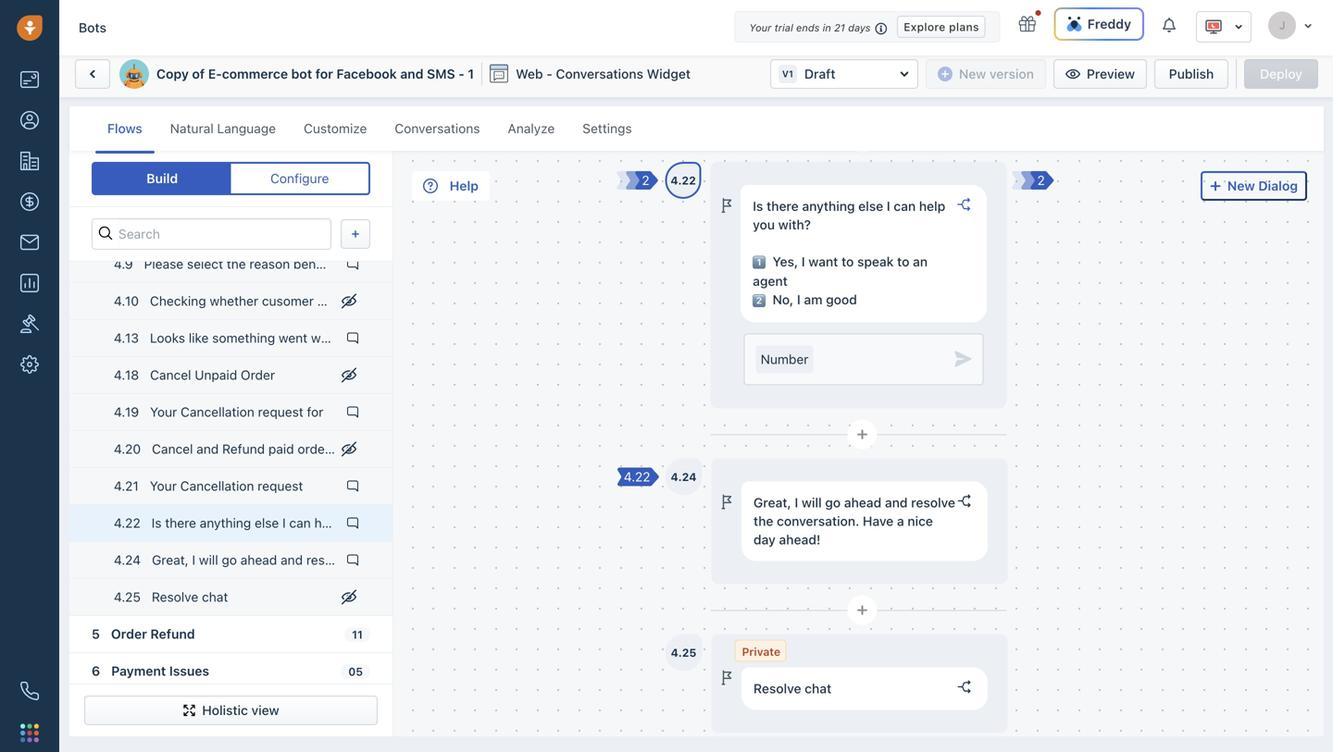 Task type: vqa. For each thing, say whether or not it's contained in the screenshot.
topmost stages
no



Task type: locate. For each thing, give the bounding box(es) containing it.
missing translation "unavailable" for locale "en-us" image
[[1204, 18, 1223, 36]]

21
[[834, 22, 845, 34]]

trial
[[775, 22, 793, 34]]

ic_arrow_down image
[[1303, 20, 1313, 31]]

freddy button
[[1054, 7, 1144, 41]]

days
[[848, 22, 871, 34]]

phone element
[[11, 673, 48, 710]]

explore plans button
[[897, 16, 986, 38]]

bots
[[79, 20, 106, 35]]

bell regular image
[[1163, 16, 1178, 34]]



Task type: describe. For each thing, give the bounding box(es) containing it.
properties image
[[20, 315, 39, 333]]

ic_info_icon image
[[875, 21, 888, 36]]

ends
[[796, 22, 820, 34]]

freddy
[[1088, 16, 1131, 31]]

ic_arrow_down image
[[1234, 20, 1243, 33]]

your trial ends in 21 days
[[749, 22, 871, 34]]

freshworks switcher image
[[20, 724, 39, 743]]

explore plans
[[904, 20, 979, 33]]

your
[[749, 22, 772, 34]]

phone image
[[20, 682, 39, 701]]

in
[[823, 22, 831, 34]]

explore
[[904, 20, 946, 33]]

plans
[[949, 20, 979, 33]]



